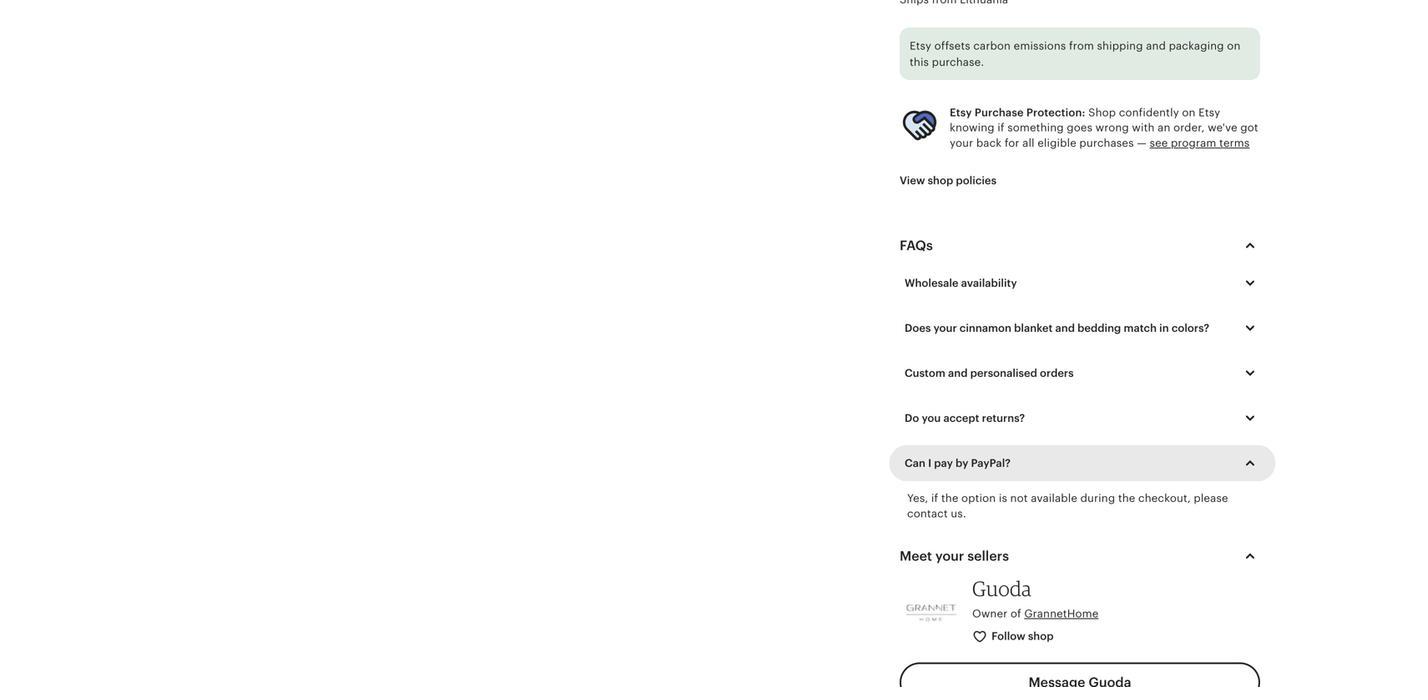 Task type: locate. For each thing, give the bounding box(es) containing it.
etsy
[[910, 39, 932, 52], [950, 106, 972, 119], [1199, 106, 1221, 119]]

protection:
[[1027, 106, 1086, 119]]

terms
[[1220, 137, 1250, 149]]

0 vertical spatial shop
[[928, 174, 954, 187]]

1 vertical spatial shop
[[1028, 631, 1054, 643]]

1 the from the left
[[942, 493, 959, 505]]

wholesale
[[905, 277, 959, 290]]

guoda image
[[900, 582, 963, 644]]

0 horizontal spatial on
[[1182, 106, 1196, 119]]

grannethome
[[1025, 608, 1099, 621]]

not
[[1011, 493, 1028, 505]]

the
[[942, 493, 959, 505], [1119, 493, 1136, 505]]

does your cinnamon blanket and bedding match in colors?
[[905, 322, 1210, 335]]

on
[[1227, 39, 1241, 52], [1182, 106, 1196, 119]]

0 horizontal spatial etsy
[[910, 39, 932, 52]]

view
[[900, 174, 925, 187]]

your
[[950, 137, 974, 149], [934, 322, 957, 335], [936, 549, 965, 564]]

your right does on the top right of page
[[934, 322, 957, 335]]

accept
[[944, 412, 980, 425]]

policies
[[956, 174, 997, 187]]

guoda
[[973, 577, 1032, 602]]

1 horizontal spatial shop
[[1028, 631, 1054, 643]]

etsy up we've
[[1199, 106, 1221, 119]]

is
[[999, 493, 1008, 505]]

view shop policies
[[900, 174, 997, 187]]

and right shipping
[[1146, 39, 1166, 52]]

your down knowing
[[950, 137, 974, 149]]

if up contact
[[932, 493, 939, 505]]

contact
[[907, 508, 948, 520]]

0 horizontal spatial if
[[932, 493, 939, 505]]

an
[[1158, 122, 1171, 134]]

option
[[962, 493, 996, 505]]

0 vertical spatial your
[[950, 137, 974, 149]]

and inside etsy offsets carbon emissions from shipping and packaging on this purchase.
[[1146, 39, 1166, 52]]

0 horizontal spatial the
[[942, 493, 959, 505]]

etsy up knowing
[[950, 106, 972, 119]]

shop right "view"
[[928, 174, 954, 187]]

etsy inside etsy offsets carbon emissions from shipping and packaging on this purchase.
[[910, 39, 932, 52]]

etsy for etsy offsets carbon emissions from shipping and packaging on this purchase.
[[910, 39, 932, 52]]

0 horizontal spatial and
[[948, 367, 968, 380]]

confidently
[[1119, 106, 1179, 119]]

0 vertical spatial on
[[1227, 39, 1241, 52]]

0 vertical spatial and
[[1146, 39, 1166, 52]]

1 horizontal spatial and
[[1056, 322, 1075, 335]]

if down purchase
[[998, 122, 1005, 134]]

and right custom
[[948, 367, 968, 380]]

your inside 'meet your sellers' dropdown button
[[936, 549, 965, 564]]

and right blanket at right top
[[1056, 322, 1075, 335]]

blanket
[[1014, 322, 1053, 335]]

this
[[910, 56, 929, 68]]

by
[[956, 458, 969, 470]]

during
[[1081, 493, 1116, 505]]

shop
[[1089, 106, 1116, 119]]

follow shop
[[992, 631, 1054, 643]]

wholesale availability button
[[892, 266, 1273, 301]]

2 vertical spatial and
[[948, 367, 968, 380]]

your inside shop confidently on etsy knowing if something goes wrong with an order, we've got your back for all eligible purchases —
[[950, 137, 974, 149]]

knowing
[[950, 122, 995, 134]]

on right packaging
[[1227, 39, 1241, 52]]

shop inside button
[[1028, 631, 1054, 643]]

1 vertical spatial and
[[1056, 322, 1075, 335]]

shop
[[928, 174, 954, 187], [1028, 631, 1054, 643]]

for
[[1005, 137, 1020, 149]]

etsy purchase protection:
[[950, 106, 1086, 119]]

does
[[905, 322, 931, 335]]

bedding
[[1078, 322, 1121, 335]]

if
[[998, 122, 1005, 134], [932, 493, 939, 505]]

program
[[1171, 137, 1217, 149]]

shop inside button
[[928, 174, 954, 187]]

the up us.
[[942, 493, 959, 505]]

1 vertical spatial if
[[932, 493, 939, 505]]

1 vertical spatial your
[[934, 322, 957, 335]]

wrong
[[1096, 122, 1129, 134]]

can
[[905, 458, 926, 470]]

order,
[[1174, 122, 1205, 134]]

1 horizontal spatial etsy
[[950, 106, 972, 119]]

and
[[1146, 39, 1166, 52], [1056, 322, 1075, 335], [948, 367, 968, 380]]

see program terms
[[1150, 137, 1250, 149]]

custom and personalised orders
[[905, 367, 1074, 380]]

can i pay by paypal? button
[[892, 446, 1273, 481]]

do you accept returns? button
[[892, 401, 1273, 436]]

and inside dropdown button
[[948, 367, 968, 380]]

back
[[977, 137, 1002, 149]]

paypal?
[[971, 458, 1011, 470]]

etsy up this
[[910, 39, 932, 52]]

meet
[[900, 549, 932, 564]]

1 horizontal spatial on
[[1227, 39, 1241, 52]]

shop down grannethome link
[[1028, 631, 1054, 643]]

0 vertical spatial if
[[998, 122, 1005, 134]]

and inside "dropdown button"
[[1056, 322, 1075, 335]]

2 horizontal spatial etsy
[[1199, 106, 1221, 119]]

match
[[1124, 322, 1157, 335]]

orders
[[1040, 367, 1074, 380]]

colors?
[[1172, 322, 1210, 335]]

1 horizontal spatial the
[[1119, 493, 1136, 505]]

2 horizontal spatial and
[[1146, 39, 1166, 52]]

1 vertical spatial on
[[1182, 106, 1196, 119]]

see program terms link
[[1150, 137, 1250, 149]]

the right during
[[1119, 493, 1136, 505]]

0 horizontal spatial shop
[[928, 174, 954, 187]]

faqs
[[900, 239, 933, 254]]

shop for view
[[928, 174, 954, 187]]

on inside shop confidently on etsy knowing if something goes wrong with an order, we've got your back for all eligible purchases —
[[1182, 106, 1196, 119]]

on up order,
[[1182, 106, 1196, 119]]

if inside yes, if the option is not available during the checkout, please contact us.
[[932, 493, 939, 505]]

us.
[[951, 508, 967, 520]]

2 vertical spatial your
[[936, 549, 965, 564]]

meet your sellers button
[[885, 537, 1276, 577]]

your right meet
[[936, 549, 965, 564]]

your inside does your cinnamon blanket and bedding match in colors? "dropdown button"
[[934, 322, 957, 335]]

1 horizontal spatial if
[[998, 122, 1005, 134]]

follow shop button
[[960, 622, 1068, 653]]

available
[[1031, 493, 1078, 505]]

please
[[1194, 493, 1229, 505]]

follow
[[992, 631, 1026, 643]]

in
[[1160, 322, 1169, 335]]



Task type: vqa. For each thing, say whether or not it's contained in the screenshot.
Label POPUP BUTTON
no



Task type: describe. For each thing, give the bounding box(es) containing it.
availability
[[961, 277, 1017, 290]]

shipping
[[1097, 39, 1143, 52]]

on inside etsy offsets carbon emissions from shipping and packaging on this purchase.
[[1227, 39, 1241, 52]]

purchases
[[1080, 137, 1134, 149]]

cinnamon
[[960, 322, 1012, 335]]

sellers
[[968, 549, 1009, 564]]

do
[[905, 412, 919, 425]]

2 the from the left
[[1119, 493, 1136, 505]]

do you accept returns?
[[905, 412, 1025, 425]]

eligible
[[1038, 137, 1077, 149]]

etsy inside shop confidently on etsy knowing if something goes wrong with an order, we've got your back for all eligible purchases —
[[1199, 106, 1221, 119]]

custom
[[905, 367, 946, 380]]

does your cinnamon blanket and bedding match in colors? button
[[892, 311, 1273, 346]]

of
[[1011, 608, 1022, 621]]

grannethome link
[[1025, 608, 1099, 621]]

from
[[1069, 39, 1094, 52]]

i
[[928, 458, 932, 470]]

purchase
[[975, 106, 1024, 119]]

can i pay by paypal?
[[905, 458, 1011, 470]]

purchase.
[[932, 56, 984, 68]]

yes,
[[907, 493, 929, 505]]

etsy offsets carbon emissions from shipping and packaging on this purchase.
[[910, 39, 1241, 68]]

etsy for etsy purchase protection:
[[950, 106, 972, 119]]

yes, if the option is not available during the checkout, please contact us.
[[907, 493, 1229, 520]]

—
[[1137, 137, 1147, 149]]

personalised
[[971, 367, 1038, 380]]

we've
[[1208, 122, 1238, 134]]

goes
[[1067, 122, 1093, 134]]

if inside shop confidently on etsy knowing if something goes wrong with an order, we've got your back for all eligible purchases —
[[998, 122, 1005, 134]]

packaging
[[1169, 39, 1224, 52]]

offsets
[[935, 39, 971, 52]]

you
[[922, 412, 941, 425]]

something
[[1008, 122, 1064, 134]]

see
[[1150, 137, 1168, 149]]

custom and personalised orders button
[[892, 356, 1273, 391]]

guoda owner of grannethome
[[973, 577, 1099, 621]]

view shop policies button
[[887, 166, 1009, 196]]

your for cinnamon
[[934, 322, 957, 335]]

pay
[[934, 458, 953, 470]]

got
[[1241, 122, 1259, 134]]

carbon
[[974, 39, 1011, 52]]

meet your sellers
[[900, 549, 1009, 564]]

faqs button
[[885, 226, 1276, 266]]

all
[[1023, 137, 1035, 149]]

shop for follow
[[1028, 631, 1054, 643]]

emissions
[[1014, 39, 1066, 52]]

checkout,
[[1139, 493, 1191, 505]]

wholesale availability
[[905, 277, 1017, 290]]

your for sellers
[[936, 549, 965, 564]]

with
[[1132, 122, 1155, 134]]

shop confidently on etsy knowing if something goes wrong with an order, we've got your back for all eligible purchases —
[[950, 106, 1259, 149]]

owner
[[973, 608, 1008, 621]]

returns?
[[982, 412, 1025, 425]]



